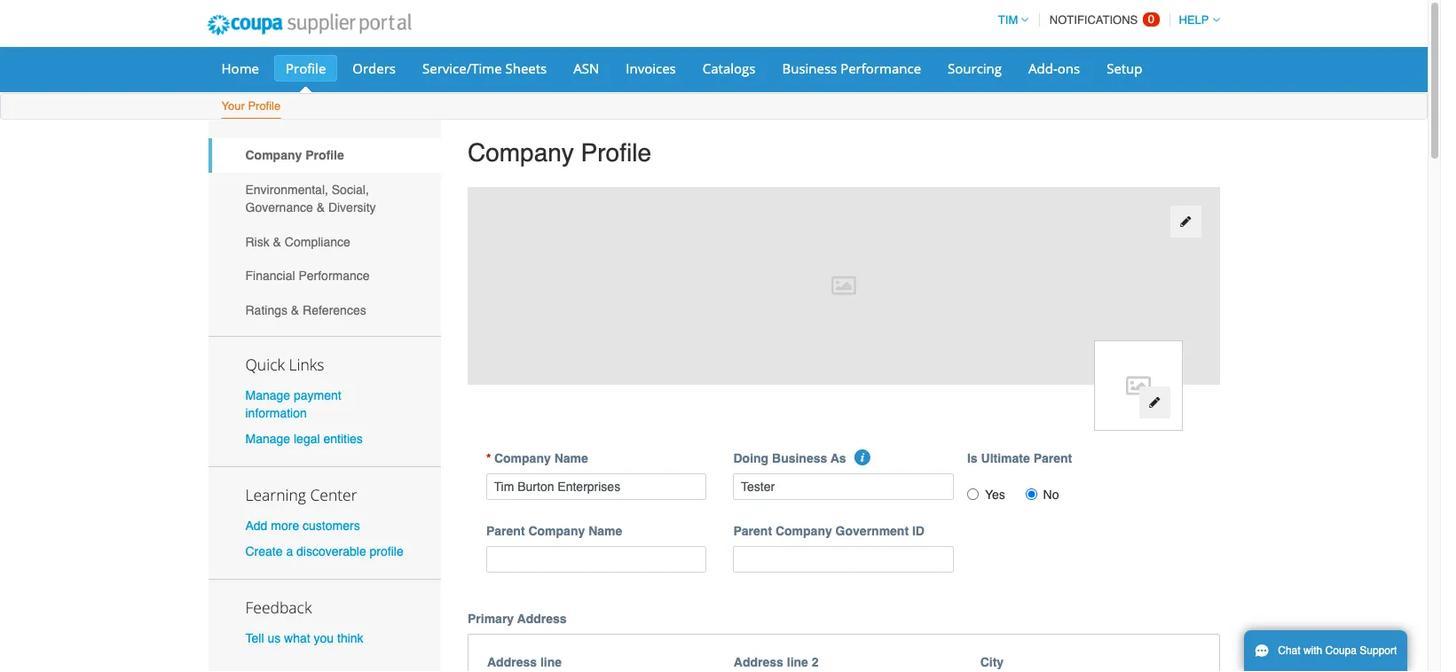 Task type: vqa. For each thing, say whether or not it's contained in the screenshot.
Parent Company Government ID's the parent
yes



Task type: describe. For each thing, give the bounding box(es) containing it.
change image image for background image
[[1179, 216, 1192, 228]]

learning center
[[245, 484, 357, 506]]

service/time sheets
[[422, 59, 547, 77]]

invoices
[[626, 59, 676, 77]]

additional information image
[[854, 450, 870, 466]]

Parent Company Government ID text field
[[733, 546, 954, 573]]

ultimate
[[981, 451, 1030, 466]]

company for parent company government id
[[775, 524, 832, 538]]

change image image for logo
[[1148, 397, 1161, 409]]

add
[[245, 519, 267, 533]]

parent company name
[[486, 524, 622, 538]]

add more customers link
[[245, 519, 360, 533]]

address line 2
[[734, 656, 819, 670]]

Parent Company Name text field
[[486, 546, 707, 573]]

company inside the company profile link
[[245, 148, 302, 163]]

discoverable
[[296, 545, 366, 559]]

*
[[486, 451, 491, 466]]

references
[[303, 303, 366, 318]]

us
[[267, 632, 281, 646]]

parent company government id
[[733, 524, 925, 538]]

social,
[[332, 183, 369, 197]]

address for address line 2
[[734, 656, 783, 670]]

manage legal entities
[[245, 432, 363, 446]]

home
[[221, 59, 259, 77]]

company for * company name
[[494, 451, 551, 466]]

chat
[[1278, 645, 1300, 658]]

links
[[289, 354, 324, 375]]

0 horizontal spatial company profile
[[245, 148, 344, 163]]

create
[[245, 545, 283, 559]]

profile
[[370, 545, 403, 559]]

catalogs link
[[691, 55, 767, 82]]

performance for business performance
[[840, 59, 921, 77]]

address up address line
[[517, 612, 567, 627]]

financial performance
[[245, 269, 370, 283]]

governance
[[245, 201, 313, 215]]

sheets
[[505, 59, 547, 77]]

think
[[337, 632, 363, 646]]

setup
[[1107, 59, 1142, 77]]

invoices link
[[614, 55, 687, 82]]

parent for parent company government id
[[733, 524, 772, 538]]

environmental, social, governance & diversity
[[245, 183, 376, 215]]

performance for financial performance
[[299, 269, 370, 283]]

manage payment information link
[[245, 388, 341, 420]]

is ultimate parent
[[967, 451, 1072, 466]]

help link
[[1171, 13, 1220, 27]]

environmental,
[[245, 183, 328, 197]]

tell us what you think button
[[245, 630, 363, 648]]

asn
[[573, 59, 599, 77]]

yes
[[985, 488, 1005, 502]]

legal
[[294, 432, 320, 446]]

tim link
[[990, 13, 1029, 27]]

support
[[1360, 645, 1397, 658]]

& for references
[[291, 303, 299, 318]]

doing business as
[[733, 451, 846, 466]]

risk
[[245, 235, 270, 249]]

ons
[[1057, 59, 1080, 77]]

sourcing link
[[936, 55, 1013, 82]]

ratings & references link
[[208, 293, 441, 328]]

add-
[[1028, 59, 1057, 77]]

* company name
[[486, 451, 588, 466]]

company down 'sheets'
[[468, 138, 574, 167]]

chat with coupa support
[[1278, 645, 1397, 658]]

0
[[1148, 12, 1154, 26]]

no
[[1043, 488, 1059, 502]]

name for * company name
[[554, 451, 588, 466]]

tim
[[998, 13, 1018, 27]]

risk & compliance
[[245, 235, 350, 249]]

2 horizontal spatial parent
[[1033, 451, 1072, 466]]

your profile
[[221, 99, 281, 113]]

city
[[980, 656, 1004, 670]]

& inside environmental, social, governance & diversity
[[316, 201, 325, 215]]

financial
[[245, 269, 295, 283]]

what
[[284, 632, 310, 646]]

information
[[245, 406, 307, 420]]

orders link
[[341, 55, 407, 82]]

center
[[310, 484, 357, 506]]

diversity
[[328, 201, 376, 215]]



Task type: locate. For each thing, give the bounding box(es) containing it.
1 horizontal spatial performance
[[840, 59, 921, 77]]

1 vertical spatial business
[[772, 451, 827, 466]]

1 horizontal spatial name
[[588, 524, 622, 538]]

compliance
[[285, 235, 350, 249]]

create a discoverable profile
[[245, 545, 403, 559]]

navigation containing notifications 0
[[990, 3, 1220, 37]]

manage
[[245, 388, 290, 403], [245, 432, 290, 446]]

primary address
[[468, 612, 567, 627]]

service/time sheets link
[[411, 55, 558, 82]]

name up parent company name
[[554, 451, 588, 466]]

None text field
[[486, 473, 707, 501]]

manage up information
[[245, 388, 290, 403]]

your profile link
[[221, 96, 281, 119]]

& for compliance
[[273, 235, 281, 249]]

line for address line 2
[[787, 656, 808, 670]]

1 horizontal spatial company profile
[[468, 138, 651, 167]]

1 vertical spatial &
[[273, 235, 281, 249]]

company up parent company name text box
[[528, 524, 585, 538]]

2 line from the left
[[787, 656, 808, 670]]

parent down doing
[[733, 524, 772, 538]]

address line
[[487, 656, 562, 670]]

change image image
[[1179, 216, 1192, 228], [1148, 397, 1161, 409]]

learning
[[245, 484, 306, 506]]

orders
[[353, 59, 396, 77]]

manage legal entities link
[[245, 432, 363, 446]]

with
[[1303, 645, 1322, 658]]

0 vertical spatial performance
[[840, 59, 921, 77]]

2 horizontal spatial &
[[316, 201, 325, 215]]

create a discoverable profile link
[[245, 545, 403, 559]]

line for address line
[[540, 656, 562, 670]]

business performance
[[782, 59, 921, 77]]

add more customers
[[245, 519, 360, 533]]

more
[[271, 519, 299, 533]]

feedback
[[245, 597, 312, 619]]

navigation
[[990, 3, 1220, 37]]

sourcing
[[948, 59, 1002, 77]]

0 vertical spatial change image image
[[1179, 216, 1192, 228]]

company up parent company government id text field
[[775, 524, 832, 538]]

1 horizontal spatial parent
[[733, 524, 772, 538]]

manage inside manage payment information
[[245, 388, 290, 403]]

company right *
[[494, 451, 551, 466]]

company profile
[[468, 138, 651, 167], [245, 148, 344, 163]]

ratings
[[245, 303, 287, 318]]

id
[[912, 524, 925, 538]]

your
[[221, 99, 245, 113]]

address for address line
[[487, 656, 537, 670]]

1 horizontal spatial &
[[291, 303, 299, 318]]

background image
[[468, 187, 1220, 385]]

& right the ratings
[[291, 303, 299, 318]]

name up parent company name text box
[[588, 524, 622, 538]]

coupa supplier portal image
[[195, 3, 423, 47]]

you
[[314, 632, 334, 646]]

add-ons
[[1028, 59, 1080, 77]]

1 horizontal spatial line
[[787, 656, 808, 670]]

entities
[[323, 432, 363, 446]]

name
[[554, 451, 588, 466], [588, 524, 622, 538]]

0 vertical spatial manage
[[245, 388, 290, 403]]

line left 2 in the bottom of the page
[[787, 656, 808, 670]]

ratings & references
[[245, 303, 366, 318]]

setup link
[[1095, 55, 1154, 82]]

address left 2 in the bottom of the page
[[734, 656, 783, 670]]

business left as
[[772, 451, 827, 466]]

financial performance link
[[208, 259, 441, 293]]

0 horizontal spatial line
[[540, 656, 562, 670]]

company profile down "asn" link
[[468, 138, 651, 167]]

0 horizontal spatial performance
[[299, 269, 370, 283]]

address down primary address
[[487, 656, 537, 670]]

is
[[967, 451, 978, 466]]

address
[[517, 612, 567, 627], [487, 656, 537, 670], [734, 656, 783, 670]]

risk & compliance link
[[208, 225, 441, 259]]

&
[[316, 201, 325, 215], [273, 235, 281, 249], [291, 303, 299, 318]]

notifications
[[1050, 13, 1138, 27]]

0 vertical spatial &
[[316, 201, 325, 215]]

payment
[[294, 388, 341, 403]]

1 vertical spatial name
[[588, 524, 622, 538]]

0 vertical spatial name
[[554, 451, 588, 466]]

1 horizontal spatial change image image
[[1179, 216, 1192, 228]]

asn link
[[562, 55, 611, 82]]

0 vertical spatial business
[[782, 59, 837, 77]]

1 vertical spatial performance
[[299, 269, 370, 283]]

home link
[[210, 55, 271, 82]]

name for parent company name
[[588, 524, 622, 538]]

coupa
[[1325, 645, 1357, 658]]

business inside business performance link
[[782, 59, 837, 77]]

company profile up "environmental,"
[[245, 148, 344, 163]]

line
[[540, 656, 562, 670], [787, 656, 808, 670]]

parent down *
[[486, 524, 525, 538]]

company profile link
[[208, 138, 441, 173]]

government
[[836, 524, 909, 538]]

notifications 0
[[1050, 12, 1154, 27]]

line down primary address
[[540, 656, 562, 670]]

1 vertical spatial change image image
[[1148, 397, 1161, 409]]

& right risk
[[273, 235, 281, 249]]

add-ons link
[[1017, 55, 1092, 82]]

catalogs
[[703, 59, 756, 77]]

2 vertical spatial &
[[291, 303, 299, 318]]

2 manage from the top
[[245, 432, 290, 446]]

a
[[286, 545, 293, 559]]

chat with coupa support button
[[1244, 631, 1408, 672]]

company up "environmental,"
[[245, 148, 302, 163]]

primary
[[468, 612, 514, 627]]

& left diversity
[[316, 201, 325, 215]]

quick links
[[245, 354, 324, 375]]

tell
[[245, 632, 264, 646]]

doing
[[733, 451, 769, 466]]

1 vertical spatial manage
[[245, 432, 290, 446]]

manage for manage payment information
[[245, 388, 290, 403]]

0 horizontal spatial parent
[[486, 524, 525, 538]]

company
[[468, 138, 574, 167], [245, 148, 302, 163], [494, 451, 551, 466], [528, 524, 585, 538], [775, 524, 832, 538]]

business performance link
[[771, 55, 933, 82]]

quick
[[245, 354, 285, 375]]

tell us what you think
[[245, 632, 363, 646]]

0 horizontal spatial name
[[554, 451, 588, 466]]

service/time
[[422, 59, 502, 77]]

None radio
[[967, 489, 979, 500], [1025, 489, 1037, 500], [967, 489, 979, 500], [1025, 489, 1037, 500]]

environmental, social, governance & diversity link
[[208, 173, 441, 225]]

1 manage from the top
[[245, 388, 290, 403]]

help
[[1179, 13, 1209, 27]]

manage down information
[[245, 432, 290, 446]]

logo image
[[1094, 340, 1182, 431]]

customers
[[303, 519, 360, 533]]

manage for manage legal entities
[[245, 432, 290, 446]]

2
[[812, 656, 819, 670]]

0 horizontal spatial &
[[273, 235, 281, 249]]

parent up no
[[1033, 451, 1072, 466]]

profile
[[286, 59, 326, 77], [248, 99, 281, 113], [581, 138, 651, 167], [305, 148, 344, 163]]

1 line from the left
[[540, 656, 562, 670]]

business right catalogs
[[782, 59, 837, 77]]

Doing Business As text field
[[733, 473, 954, 501]]

parent for parent company name
[[486, 524, 525, 538]]

0 horizontal spatial change image image
[[1148, 397, 1161, 409]]

manage payment information
[[245, 388, 341, 420]]

company for parent company name
[[528, 524, 585, 538]]

as
[[830, 451, 846, 466]]



